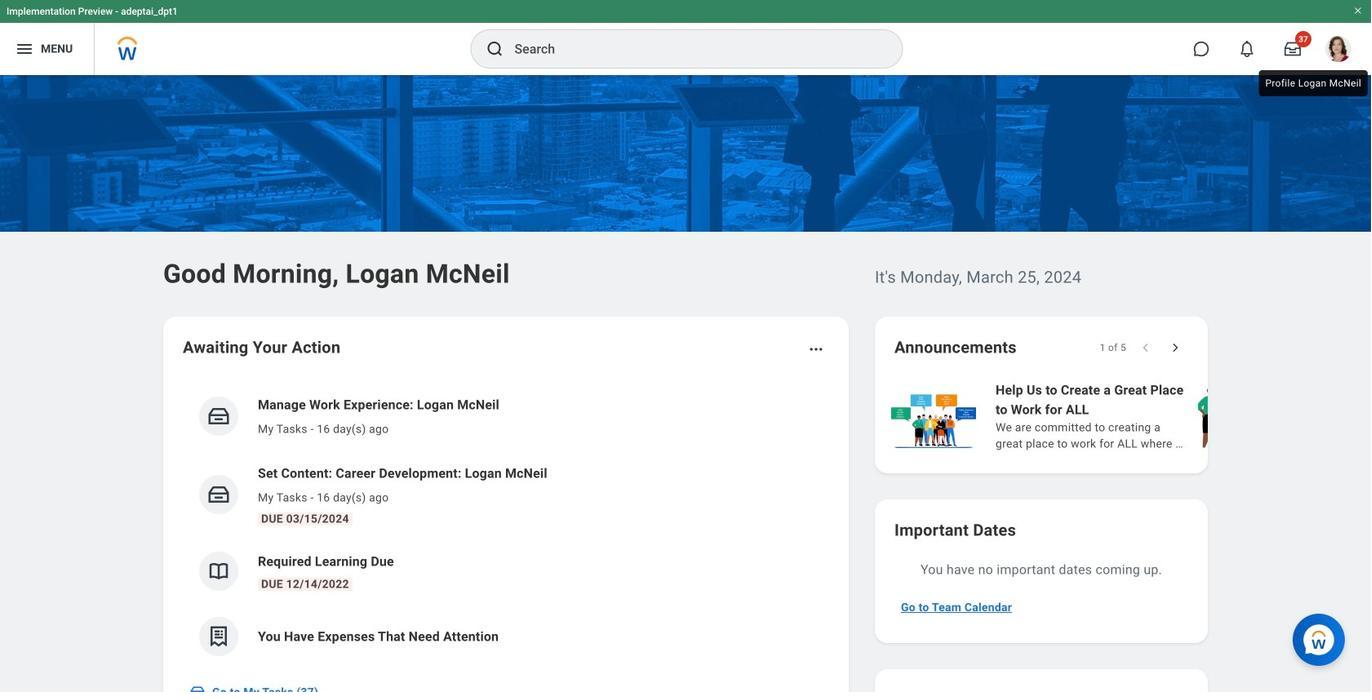 Task type: describe. For each thing, give the bounding box(es) containing it.
close environment banner image
[[1354, 6, 1363, 16]]

1 horizontal spatial list
[[888, 379, 1372, 454]]

0 horizontal spatial list
[[183, 382, 830, 669]]

1 inbox image from the top
[[207, 404, 231, 429]]

profile logan mcneil image
[[1326, 36, 1352, 65]]

Search Workday  search field
[[515, 31, 869, 67]]

dashboard expenses image
[[207, 625, 231, 649]]

chevron left small image
[[1138, 340, 1154, 356]]

related actions image
[[808, 341, 825, 358]]

search image
[[485, 39, 505, 59]]



Task type: locate. For each thing, give the bounding box(es) containing it.
list
[[888, 379, 1372, 454], [183, 382, 830, 669]]

main content
[[0, 75, 1372, 692]]

status
[[1100, 341, 1127, 354]]

0 vertical spatial inbox image
[[207, 404, 231, 429]]

notifications large image
[[1239, 41, 1256, 57]]

inbox image
[[189, 684, 206, 692]]

book open image
[[207, 559, 231, 584]]

inbox image
[[207, 404, 231, 429], [207, 483, 231, 507]]

chevron right small image
[[1168, 340, 1184, 356]]

inbox large image
[[1285, 41, 1301, 57]]

banner
[[0, 0, 1372, 75]]

2 inbox image from the top
[[207, 483, 231, 507]]

1 vertical spatial inbox image
[[207, 483, 231, 507]]

justify image
[[15, 39, 34, 59]]

tooltip
[[1256, 67, 1372, 100]]



Task type: vqa. For each thing, say whether or not it's contained in the screenshot.
SEARCH image
yes



